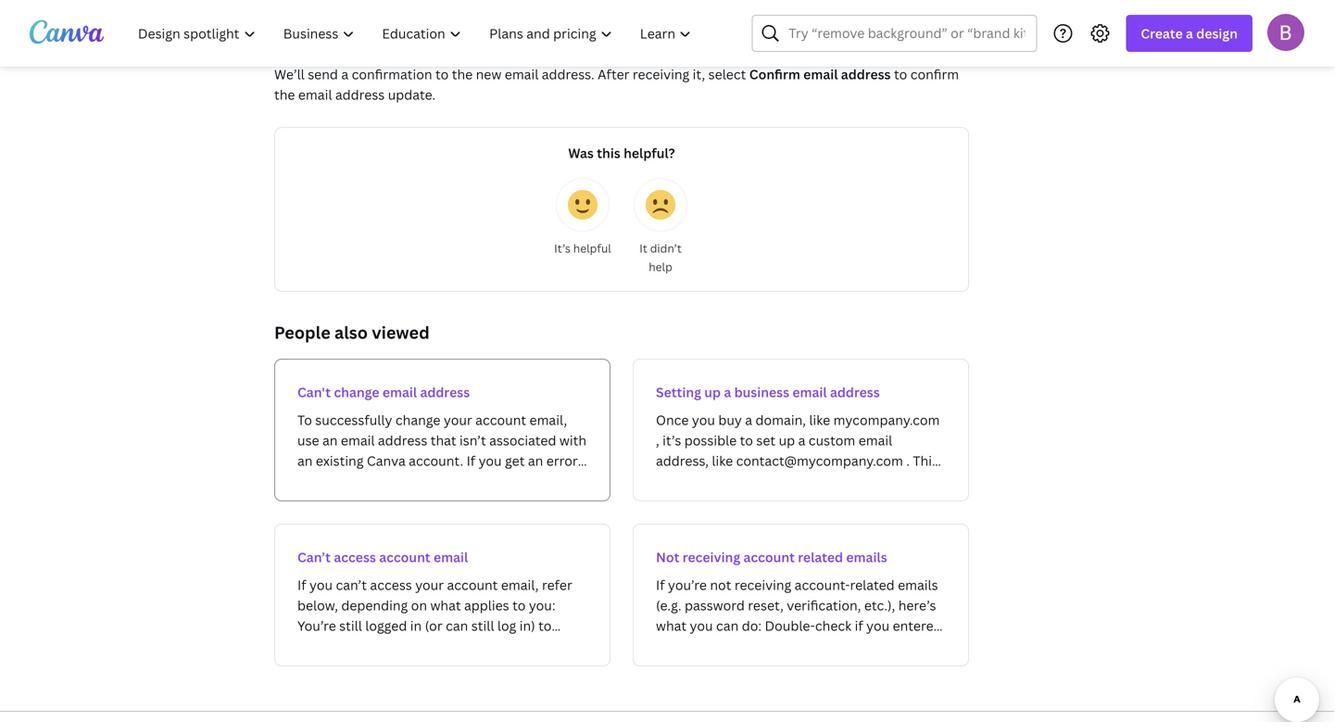 Task type: describe. For each thing, give the bounding box(es) containing it.
top level navigation element
[[126, 15, 708, 52]]

it
[[640, 241, 648, 256]]

after
[[598, 65, 630, 83]]

create a design
[[1142, 25, 1239, 42]]

a for we'll send a confirmation to the new email address. after receiving it, select confirm email address
[[341, 65, 349, 83]]

people
[[274, 321, 331, 344]]

viewed
[[372, 321, 430, 344]]

a for setting up a business email address
[[724, 383, 732, 401]]

was this helpful?
[[569, 144, 676, 162]]

to inside to confirm the email address update.
[[895, 65, 908, 83]]

😔 image
[[646, 190, 676, 220]]

setting up a business email address
[[656, 383, 880, 401]]

it,
[[693, 65, 706, 83]]

we'll
[[274, 65, 305, 83]]

helpful
[[574, 241, 612, 256]]

setting
[[656, 383, 702, 401]]

1 horizontal spatial the
[[452, 65, 473, 83]]

email inside can't access account email link
[[434, 548, 468, 566]]

access
[[334, 548, 376, 566]]

select
[[709, 65, 747, 83]]

didn't
[[651, 241, 682, 256]]

address.
[[542, 65, 595, 83]]

can't access account email link
[[274, 524, 611, 667]]

confirm
[[750, 65, 801, 83]]

confirmation
[[352, 65, 433, 83]]

help
[[649, 259, 673, 274]]

send
[[308, 65, 338, 83]]

new
[[476, 65, 502, 83]]

we'll send a confirmation to the new email address. after receiving it, select confirm email address
[[274, 65, 891, 83]]

people also viewed
[[274, 321, 430, 344]]

create
[[1142, 25, 1184, 42]]

a inside create a design dropdown button
[[1187, 25, 1194, 42]]

create a design button
[[1127, 15, 1253, 52]]

can't
[[298, 548, 331, 566]]



Task type: locate. For each thing, give the bounding box(es) containing it.
business
[[735, 383, 790, 401]]

this
[[597, 144, 621, 162]]

0 horizontal spatial a
[[341, 65, 349, 83]]

Try "remove background" or "brand kit" search field
[[789, 16, 1026, 51]]

receiving
[[633, 65, 690, 83], [683, 548, 741, 566]]

account left related
[[744, 548, 795, 566]]

the inside to confirm the email address update.
[[274, 86, 295, 103]]

1 vertical spatial the
[[274, 86, 295, 103]]

0 horizontal spatial the
[[274, 86, 295, 103]]

2 account from the left
[[744, 548, 795, 566]]

up
[[705, 383, 721, 401]]

to
[[436, 65, 449, 83], [895, 65, 908, 83]]

0 horizontal spatial to
[[436, 65, 449, 83]]

to left confirm
[[895, 65, 908, 83]]

account for related
[[744, 548, 795, 566]]

2 vertical spatial a
[[724, 383, 732, 401]]

the left new
[[452, 65, 473, 83]]

not receiving account related emails link
[[633, 524, 970, 667]]

to confirm the email address update.
[[274, 65, 960, 103]]

related
[[798, 548, 844, 566]]

1 account from the left
[[379, 548, 431, 566]]

it's
[[555, 241, 571, 256]]

it's helpful
[[555, 241, 612, 256]]

design
[[1197, 25, 1239, 42]]

1 vertical spatial a
[[341, 65, 349, 83]]

a inside the setting up a business email address link
[[724, 383, 732, 401]]

not receiving account related emails
[[656, 548, 888, 566]]

it didn't help
[[640, 241, 682, 274]]

account
[[379, 548, 431, 566], [744, 548, 795, 566]]

🙂 image
[[568, 190, 598, 220]]

0 vertical spatial the
[[452, 65, 473, 83]]

2 to from the left
[[895, 65, 908, 83]]

setting up a business email address link
[[633, 359, 970, 502]]

1 horizontal spatial account
[[744, 548, 795, 566]]

the
[[452, 65, 473, 83], [274, 86, 295, 103]]

helpful?
[[624, 144, 676, 162]]

account right access
[[379, 548, 431, 566]]

to up update.
[[436, 65, 449, 83]]

1 horizontal spatial a
[[724, 383, 732, 401]]

2 horizontal spatial a
[[1187, 25, 1194, 42]]

account inside 'link'
[[744, 548, 795, 566]]

1 to from the left
[[436, 65, 449, 83]]

not
[[656, 548, 680, 566]]

a left design
[[1187, 25, 1194, 42]]

email inside the setting up a business email address link
[[793, 383, 828, 401]]

a
[[1187, 25, 1194, 42], [341, 65, 349, 83], [724, 383, 732, 401]]

1 vertical spatial receiving
[[683, 548, 741, 566]]

change
[[334, 383, 380, 401]]

address
[[842, 65, 891, 83], [335, 86, 385, 103], [420, 383, 470, 401], [831, 383, 880, 401]]

account for email
[[379, 548, 431, 566]]

emails
[[847, 548, 888, 566]]

0 vertical spatial receiving
[[633, 65, 690, 83]]

a right up
[[724, 383, 732, 401]]

0 horizontal spatial account
[[379, 548, 431, 566]]

can't change email address
[[298, 383, 470, 401]]

can't
[[298, 383, 331, 401]]

the down 'we'll'
[[274, 86, 295, 103]]

was
[[569, 144, 594, 162]]

email inside to confirm the email address update.
[[298, 86, 332, 103]]

address inside to confirm the email address update.
[[335, 86, 385, 103]]

bob builder image
[[1268, 14, 1305, 51]]

email inside 'can't change email address' link
[[383, 383, 417, 401]]

can't access account email
[[298, 548, 468, 566]]

update.
[[388, 86, 436, 103]]

0 vertical spatial a
[[1187, 25, 1194, 42]]

confirm
[[911, 65, 960, 83]]

email
[[505, 65, 539, 83], [804, 65, 839, 83], [298, 86, 332, 103], [383, 383, 417, 401], [793, 383, 828, 401], [434, 548, 468, 566]]

also
[[335, 321, 368, 344]]

a right send
[[341, 65, 349, 83]]

receiving inside 'link'
[[683, 548, 741, 566]]

1 horizontal spatial to
[[895, 65, 908, 83]]

receiving left it,
[[633, 65, 690, 83]]

can't change email address link
[[274, 359, 611, 502]]

receiving right not
[[683, 548, 741, 566]]



Task type: vqa. For each thing, say whether or not it's contained in the screenshot.
Customize team homepage banner and logo link
no



